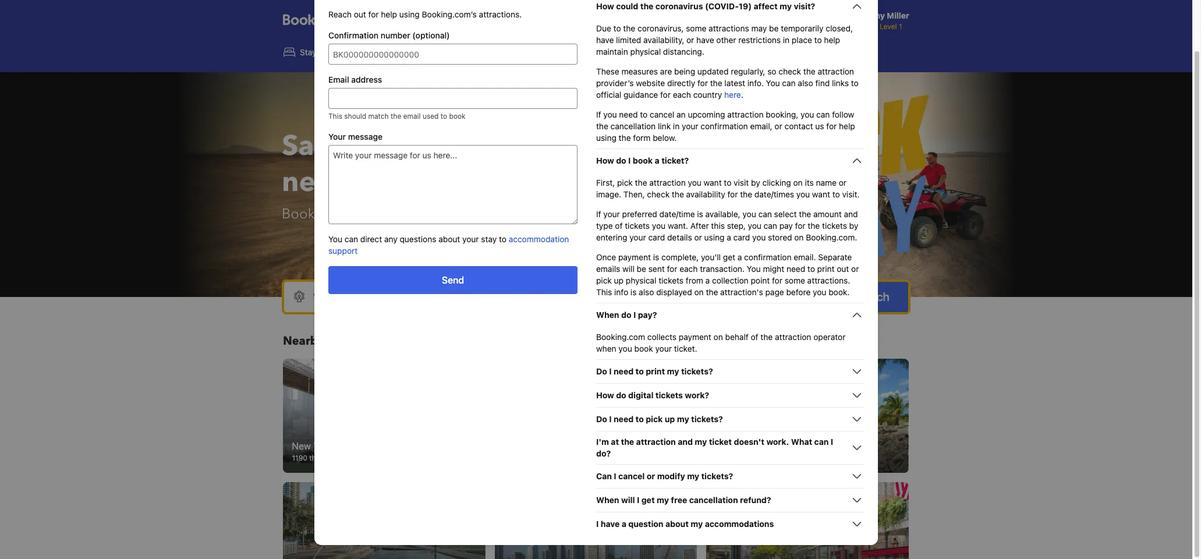 Task type: describe. For each thing, give the bounding box(es) containing it.
your inside booking.com collects payment on behalf of the attraction operator when you book your ticket.
[[655, 344, 672, 353]]

attractions inside save up to 25% on your next adventure book attractions for less with a black friday deal
[[318, 204, 385, 224]]

how could the coronavirus (covid-19) affect my visit? button
[[596, 0, 864, 13]]

i up question
[[637, 495, 640, 505]]

or inside the due to the coronavirus, some attractions may be temporarily closed, have limited availability, or have other restrictions in place to help maintain physical distancing.
[[687, 35, 694, 45]]

each inside the once payment is complete, you'll get a confirmation email. separate emails will be sent for each transaction. you might need to print out or pick up physical tickets from a collection point for some attractions. this info is also displayed on the attraction's page before you book.
[[680, 264, 698, 274]]

the down visit
[[740, 189, 752, 199]]

its
[[805, 178, 814, 188]]

your down preferred
[[630, 232, 646, 242]]

las vegas image
[[495, 359, 697, 473]]

to inside the if you need to cancel an upcoming attraction booking, you can follow the cancellation link in your confirmation email, or contact us for help using the form below.
[[640, 109, 648, 119]]

an
[[677, 109, 686, 119]]

your inside the if you need to cancel an upcoming attraction booking, you can follow the cancellation link in your confirmation email, or contact us for help using the form below.
[[682, 121, 699, 131]]

each inside these measures are being updated regularly, so check the attraction provider's website directly for the latest info. you can also find links to official guidance for each country
[[673, 90, 691, 100]]

of inside if your preferred date/time is available, you can select the amount and type of tickets you want. after this step, you can pay for the tickets by entering your card details or using a card you stored on booking.com.
[[615, 221, 623, 231]]

attraction inside the if you need to cancel an upcoming attraction booking, you can follow the cancellation link in your confirmation email, or contact us for help using the form below.
[[727, 109, 764, 119]]

should
[[344, 112, 366, 121]]

a up transaction. on the top of page
[[738, 252, 742, 262]]

key west
[[716, 441, 755, 451]]

place
[[792, 35, 812, 45]]

link
[[658, 121, 671, 131]]

the up then,
[[635, 178, 647, 188]]

my left the free
[[657, 495, 669, 505]]

how could the coronavirus (covid-19) affect my visit? element
[[596, 13, 864, 144]]

1190
[[292, 453, 308, 462]]

here
[[724, 90, 741, 100]]

type
[[596, 221, 613, 231]]

if for if your preferred date/time is available, you can select the amount and type of tickets you want. after this step, you can pay for the tickets by entering your card details or using a card you stored on booking.com.
[[596, 209, 601, 219]]

when
[[596, 344, 617, 353]]

image.
[[596, 189, 621, 199]]

you up contact
[[801, 109, 814, 119]]

on inside if your preferred date/time is available, you can select the amount and type of tickets you want. after this step, you can pay for the tickets by entering your card details or using a card you stored on booking.com.
[[795, 232, 804, 242]]

new
[[292, 441, 311, 451]]

how do i book a ticket?
[[596, 155, 689, 165]]

cancellation inside the if you need to cancel an upcoming attraction booking, you can follow the cancellation link in your confirmation email, or contact us for help using the form below.
[[611, 121, 656, 131]]

the inside booking.com collects payment on behalf of the attraction operator when you book your ticket.
[[761, 332, 773, 342]]

check inside these measures are being updated regularly, so check the attraction provider's website directly for the latest info. you can also find links to official guidance for each country
[[779, 66, 801, 76]]

destinations
[[328, 333, 397, 349]]

the right could
[[641, 1, 654, 11]]

then,
[[624, 189, 645, 199]]

get inside the once payment is complete, you'll get a confirmation email. separate emails will be sent for each transaction. you might need to print out or pick up physical tickets from a collection point for some attractions. this info is also displayed on the attraction's page before you book.
[[723, 252, 736, 262]]

i up at
[[609, 414, 612, 424]]

get inside dropdown button
[[642, 495, 655, 505]]

cancel inside dropdown button
[[619, 471, 645, 481]]

some inside the once payment is complete, you'll get a confirmation email. separate emails will be sent for each transaction. you might need to print out or pick up physical tickets from a collection point for some attractions. this info is also displayed on the attraction's page before you book.
[[785, 275, 805, 285]]

for up page
[[772, 275, 783, 285]]

on inside booking.com collects payment on behalf of the attraction operator when you book your ticket.
[[714, 332, 723, 342]]

a inside save up to 25% on your next adventure book attractions for less with a black friday deal
[[467, 204, 474, 224]]

tickets? inside "dropdown button"
[[691, 414, 723, 424]]

how for how could the coronavirus (covid-19) affect my visit?
[[596, 1, 614, 11]]

to right due
[[614, 23, 621, 33]]

i have a question about my accommodations button
[[596, 517, 864, 531]]

provider's
[[596, 78, 634, 88]]

attraction inside these measures are being updated regularly, so check the attraction provider's website directly for the latest info. you can also find links to official guidance for each country
[[818, 66, 854, 76]]

when for when do i pay?
[[596, 310, 619, 320]]

modify
[[657, 471, 685, 481]]

can
[[596, 471, 612, 481]]

also inside the once payment is complete, you'll get a confirmation email. separate emails will be sent for each transaction. you might need to print out or pick up physical tickets from a collection point for some attractions. this info is also displayed on the attraction's page before you book.
[[639, 287, 654, 297]]

airport
[[670, 47, 697, 57]]

you down its
[[797, 189, 810, 199]]

new york image
[[283, 359, 485, 473]]

do i need to print my tickets?
[[596, 366, 713, 376]]

Your message text field
[[328, 145, 578, 224]]

number
[[381, 30, 410, 40]]

what
[[791, 437, 813, 447]]

your left "stay" on the left of page
[[462, 234, 479, 244]]

used
[[423, 112, 439, 121]]

also inside these measures are being updated regularly, so check the attraction provider's website directly for the latest info. you can also find links to official guidance for each country
[[798, 78, 813, 88]]

booking,
[[766, 109, 799, 119]]

nearby
[[283, 333, 325, 349]]

can i cancel or modify my tickets? button
[[596, 469, 864, 483]]

email
[[328, 75, 349, 84]]

attraction inside first, pick the attraction you want to visit by clicking on its name or image. then, check the availability for the date/times you want to visit.
[[650, 178, 686, 188]]

attraction's
[[720, 287, 763, 297]]

you inside booking.com collects payment on behalf of the attraction operator when you book your ticket.
[[619, 344, 632, 353]]

stays link
[[274, 40, 330, 65]]

info
[[614, 287, 628, 297]]

cancel inside the if you need to cancel an upcoming attraction booking, you can follow the cancellation link in your confirmation email, or contact us for help using the form below.
[[650, 109, 675, 119]]

my down work?
[[677, 414, 689, 424]]

before
[[786, 287, 811, 297]]

attractions. inside the once payment is complete, you'll get a confirmation email. separate emails will be sent for each transaction. you might need to print out or pick up physical tickets from a collection point for some attractions. this info is also displayed on the attraction's page before you book.
[[808, 275, 850, 285]]

i down when
[[609, 366, 612, 376]]

new orleans image
[[707, 482, 909, 559]]

cancellation inside dropdown button
[[689, 495, 738, 505]]

your inside save up to 25% on your next adventure book attractions for less with a black friday deal
[[542, 127, 603, 165]]

coronavirus
[[656, 1, 703, 11]]

being
[[674, 66, 695, 76]]

pick inside the do i need to pick up my tickets? "dropdown button"
[[646, 414, 663, 424]]

some inside the due to the coronavirus, some attractions may be temporarily closed, have limited availability, or have other restrictions in place to help maintain physical distancing.
[[686, 23, 707, 33]]

availability
[[686, 189, 725, 199]]

search
[[853, 290, 890, 303]]

official
[[596, 90, 622, 100]]

pay
[[780, 221, 793, 231]]

be inside the once payment is complete, you'll get a confirmation email. separate emails will be sent for each transaction. you might need to print out or pick up physical tickets from a collection point for some attractions. this info is also displayed on the attraction's page before you book.
[[637, 264, 646, 274]]

may
[[752, 23, 767, 33]]

physical inside the due to the coronavirus, some attractions may be temporarily closed, have limited availability, or have other restrictions in place to help maintain physical distancing.
[[630, 47, 661, 56]]

Email address email field
[[328, 88, 578, 109]]

to inside these measures are being updated regularly, so check the attraction provider's website directly for the latest info. you can also find links to official guidance for each country
[[851, 78, 859, 88]]

pick inside first, pick the attraction you want to visit by clicking on its name or image. then, check the availability for the date/times you want to visit.
[[617, 178, 633, 188]]

you inside the once payment is complete, you'll get a confirmation email. separate emails will be sent for each transaction. you might need to print out or pick up physical tickets from a collection point for some attractions. this info is also displayed on the attraction's page before you book.
[[813, 287, 827, 297]]

i'm at the attraction and my ticket doesn't work. what can i do?
[[596, 437, 834, 458]]

2 card from the left
[[734, 232, 750, 242]]

i have a question about my accommodations
[[596, 519, 774, 529]]

do for book
[[616, 155, 626, 165]]

the right select
[[799, 209, 811, 219]]

tickets? for can i cancel or modify my tickets?
[[701, 471, 733, 481]]

for up the country
[[698, 78, 708, 88]]

for up confirmation number (optional)
[[368, 9, 379, 19]]

might
[[763, 264, 785, 274]]

2 vertical spatial is
[[631, 287, 637, 297]]

physical inside the once payment is complete, you'll get a confirmation email. separate emails will be sent for each transaction. you might need to print out or pick up physical tickets from a collection point for some attractions. this info is also displayed on the attraction's page before you book.
[[626, 275, 657, 285]]

you up step,
[[743, 209, 756, 219]]

the left form
[[619, 133, 631, 143]]

to left visit
[[724, 178, 732, 188]]

the down amount
[[808, 221, 820, 231]]

is inside if your preferred date/time is available, you can select the amount and type of tickets you want. after this step, you can pay for the tickets by entering your card details or using a card you stored on booking.com.
[[697, 209, 703, 219]]

save up to 25% on your next adventure book attractions for less with a black friday deal
[[282, 127, 603, 224]]

my right modify
[[687, 471, 699, 481]]

are
[[660, 66, 672, 76]]

i inside i'm at the attraction and my ticket doesn't work. what can i do?
[[831, 437, 834, 447]]

0 horizontal spatial attractions.
[[479, 9, 522, 19]]

direct
[[360, 234, 382, 244]]

up inside the once payment is complete, you'll get a confirmation email. separate emails will be sent for each transaction. you might need to print out or pick up physical tickets from a collection point for some attractions. this info is also displayed on the attraction's page before you book.
[[614, 275, 624, 285]]

attraction inside i'm at the attraction and my ticket doesn't work. what can i do?
[[636, 437, 676, 447]]

or inside if your preferred date/time is available, you can select the amount and type of tickets you want. after this step, you can pay for the tickets by entering your card details or using a card you stored on booking.com.
[[694, 232, 702, 242]]

once payment is complete, you'll get a confirmation email. separate emails will be sent for each transaction. you might need to print out or pick up physical tickets from a collection point for some attractions. this info is also displayed on the attraction's page before you book.
[[596, 252, 859, 297]]

the inside alert
[[391, 112, 401, 121]]

airport taxis link
[[644, 40, 726, 65]]

you up "availability"
[[688, 178, 702, 188]]

once
[[596, 252, 616, 262]]

or inside the once payment is complete, you'll get a confirmation email. separate emails will be sent for each transaction. you might need to print out or pick up physical tickets from a collection point for some attractions. this info is also displayed on the attraction's page before you book.
[[852, 264, 859, 274]]

do for pay?
[[621, 310, 632, 320]]

tickets inside dropdown button
[[656, 390, 683, 400]]

latest
[[725, 78, 745, 88]]

do i need to pick up my tickets? button
[[596, 412, 864, 426]]

can left select
[[759, 209, 772, 219]]

you'll
[[701, 252, 721, 262]]

the down updated
[[710, 78, 723, 88]]

on inside first, pick the attraction you want to visit by clicking on its name or image. then, check the availability for the date/times you want to visit.
[[794, 178, 803, 188]]

a inside if your preferred date/time is available, you can select the amount and type of tickets you want. after this step, you can pay for the tickets by entering your card details or using a card you stored on booking.com.
[[727, 232, 731, 242]]

save
[[282, 127, 347, 165]]

for inside save up to 25% on your next adventure book attractions for less with a black friday deal
[[388, 204, 406, 224]]

availability,
[[644, 35, 684, 45]]

check inside first, pick the attraction you want to visit by clicking on its name or image. then, check the availability for the date/times you want to visit.
[[647, 189, 670, 199]]

to inside save up to 25% on your next adventure book attractions for less with a black friday deal
[[396, 127, 424, 165]]

message
[[348, 132, 383, 142]]

need for do i need to print my tickets?
[[614, 366, 634, 376]]

closed,
[[826, 23, 853, 33]]

adventure
[[349, 163, 488, 201]]

refund?
[[740, 495, 771, 505]]

to inside 'this should match the email used to book' alert
[[441, 112, 447, 121]]

select
[[774, 209, 797, 219]]

or inside the if you need to cancel an upcoming attraction booking, you can follow the cancellation link in your confirmation email, or contact us for help using the form below.
[[775, 121, 783, 131]]

i right 'can'
[[614, 471, 617, 481]]

my down ticket.
[[667, 366, 679, 376]]

0 horizontal spatial using
[[399, 9, 420, 19]]

tickets up 'booking.com.'
[[822, 221, 847, 231]]

tickets down preferred
[[625, 221, 650, 231]]

entering
[[596, 232, 627, 242]]

when will i get my free cancellation refund?
[[596, 495, 771, 505]]

follow
[[832, 109, 854, 119]]

these measures are being updated regularly, so check the attraction provider's website directly for the latest info. you can also find links to official guidance for each country
[[596, 66, 859, 100]]

for inside first, pick the attraction you want to visit by clicking on its name or image. then, check the availability for the date/times you want to visit.
[[728, 189, 738, 199]]

temporarily
[[781, 23, 824, 33]]

payment inside the once payment is complete, you'll get a confirmation email. separate emails will be sent for each transaction. you might need to print out or pick up physical tickets from a collection point for some attractions. this info is also displayed on the attraction's page before you book.
[[618, 252, 651, 262]]

how for how do digital tickets work?
[[596, 390, 614, 400]]

pick inside the once payment is complete, you'll get a confirmation email. separate emails will be sent for each transaction. you might need to print out or pick up physical tickets from a collection point for some attractions. this info is also displayed on the attraction's page before you book.
[[596, 275, 612, 285]]

0 vertical spatial help
[[381, 9, 397, 19]]

the up "find"
[[804, 66, 816, 76]]

find
[[816, 78, 830, 88]]

need for do i need to pick up my tickets?
[[614, 414, 634, 424]]

in inside the due to the coronavirus, some attractions may be temporarily closed, have limited availability, or have other restrictions in place to help maintain physical distancing.
[[783, 35, 790, 45]]

this
[[711, 221, 725, 231]]

you down official
[[604, 109, 617, 119]]

pay?
[[638, 310, 657, 320]]

next
[[282, 163, 342, 201]]

attractions
[[591, 47, 632, 57]]

attractions link
[[565, 40, 642, 65]]

my left visit?
[[780, 1, 792, 11]]

to right place
[[815, 35, 822, 45]]

match
[[368, 112, 389, 121]]

when for when will i get my free cancellation refund?
[[596, 495, 619, 505]]

stored
[[768, 232, 792, 242]]

email.
[[794, 252, 816, 262]]

can up stored
[[764, 221, 777, 231]]

us
[[816, 121, 824, 131]]

to inside new york 1190 things to do
[[332, 453, 339, 462]]

to inside the once payment is complete, you'll get a confirmation email. separate emails will be sent for each transaction. you might need to print out or pick up physical tickets from a collection point for some attractions. this info is also displayed on the attraction's page before you book.
[[808, 264, 815, 274]]

you right step,
[[748, 221, 762, 231]]

work?
[[685, 390, 709, 400]]

if you need to cancel an upcoming attraction booking, you can follow the cancellation link in your confirmation email, or contact us for help using the form below.
[[596, 109, 855, 143]]

0 horizontal spatial out
[[354, 9, 366, 19]]

my down when will i get my free cancellation refund?
[[691, 519, 703, 529]]

have up taxis
[[697, 35, 714, 45]]

i up then,
[[628, 155, 631, 165]]

do for tickets
[[616, 390, 626, 400]]

confirmation inside the if you need to cancel an upcoming attraction booking, you can follow the cancellation link in your confirmation email, or contact us for help using the form below.
[[701, 121, 748, 131]]

booking.com's
[[422, 9, 477, 19]]

for down complete,
[[667, 264, 678, 274]]

this should match the email used to book alert
[[328, 111, 578, 122]]

the inside the once payment is complete, you'll get a confirmation email. separate emails will be sent for each transaction. you might need to print out or pick up physical tickets from a collection point for some attractions. this info is also displayed on the attraction's page before you book.
[[706, 287, 718, 297]]

this inside the once payment is complete, you'll get a confirmation email. separate emails will be sent for each transaction. you might need to print out or pick up physical tickets from a collection point for some attractions. this info is also displayed on the attraction's page before you book.
[[596, 287, 612, 297]]

using inside the if you need to cancel an upcoming attraction booking, you can follow the cancellation link in your confirmation email, or contact us for help using the form below.
[[596, 133, 617, 143]]

for down website
[[660, 90, 671, 100]]

updated
[[698, 66, 729, 76]]

how for how do i book a ticket?
[[596, 155, 614, 165]]

the up the date/time at the top of page
[[672, 189, 684, 199]]

do i need to pick up my tickets?
[[596, 414, 723, 424]]



Task type: locate. For each thing, give the bounding box(es) containing it.
on
[[500, 127, 535, 165], [794, 178, 803, 188], [795, 232, 804, 242], [694, 287, 704, 297], [714, 332, 723, 342]]

1 vertical spatial out
[[837, 264, 849, 274]]

need inside the do i need to pick up my tickets? "dropdown button"
[[614, 414, 634, 424]]

1 vertical spatial book
[[633, 155, 653, 165]]

1 vertical spatial get
[[642, 495, 655, 505]]

can i cancel or modify my tickets?
[[596, 471, 733, 481]]

2 do from the top
[[596, 414, 607, 424]]

separate
[[818, 252, 852, 262]]

your message
[[328, 132, 383, 142]]

reach out for help using booking.com's attractions.
[[328, 9, 522, 19]]

1 horizontal spatial attractions.
[[808, 275, 850, 285]]

your down collects
[[655, 344, 672, 353]]

confirmation number (optional)
[[328, 30, 450, 40]]

out down 'separate'
[[837, 264, 849, 274]]

attractions inside the due to the coronavirus, some attractions may be temporarily closed, have limited availability, or have other restrictions in place to help maintain physical distancing.
[[709, 23, 749, 33]]

guidance
[[624, 90, 658, 100]]

1 vertical spatial attractions.
[[808, 275, 850, 285]]

do right things
[[341, 453, 349, 462]]

the inside i'm at the attraction and my ticket doesn't work. what can i do?
[[621, 437, 634, 447]]

cancellation down can i cancel or modify my tickets? dropdown button
[[689, 495, 738, 505]]

behalf
[[725, 332, 749, 342]]

you down so
[[766, 78, 780, 88]]

0 horizontal spatial payment
[[618, 252, 651, 262]]

help
[[381, 9, 397, 19], [824, 35, 840, 45], [839, 121, 855, 131]]

need up at
[[614, 414, 634, 424]]

attraction up email,
[[727, 109, 764, 119]]

tickets inside the once payment is complete, you'll get a confirmation email. separate emails will be sent for each transaction. you might need to print out or pick up physical tickets from a collection point for some attractions. this info is also displayed on the attraction's page before you book.
[[659, 275, 684, 285]]

0 horizontal spatial is
[[631, 287, 637, 297]]

when down 'can'
[[596, 495, 619, 505]]

1 vertical spatial tickets?
[[691, 414, 723, 424]]

payment inside booking.com collects payment on behalf of the attraction operator when you book your ticket.
[[679, 332, 712, 342]]

0 horizontal spatial and
[[678, 437, 693, 447]]

address
[[351, 75, 382, 84]]

the down official
[[596, 121, 609, 131]]

print
[[817, 264, 835, 274], [646, 366, 665, 376]]

how
[[596, 1, 614, 11], [596, 155, 614, 165], [596, 390, 614, 400]]

by inside first, pick the attraction you want to visit by clicking on its name or image. then, check the availability for the date/times you want to visit.
[[751, 178, 760, 188]]

i right what
[[831, 437, 834, 447]]

up
[[354, 127, 389, 165], [614, 275, 624, 285], [665, 414, 675, 424]]

pick up then,
[[617, 178, 633, 188]]

this left should
[[328, 112, 342, 121]]

about inside "dropdown button"
[[666, 519, 689, 529]]

also
[[798, 78, 813, 88], [639, 287, 654, 297]]

can right what
[[815, 437, 829, 447]]

things
[[310, 453, 330, 462]]

0 vertical spatial up
[[354, 127, 389, 165]]

can up booking, on the right of page
[[782, 78, 796, 88]]

each down directly
[[673, 90, 691, 100]]

attraction inside booking.com collects payment on behalf of the attraction operator when you book your ticket.
[[775, 332, 812, 342]]

accommodation
[[509, 234, 569, 244]]

1 vertical spatial will
[[621, 495, 635, 505]]

in left place
[[783, 35, 790, 45]]

1 vertical spatial of
[[751, 332, 759, 342]]

digital
[[628, 390, 654, 400]]

0 vertical spatial do
[[596, 366, 607, 376]]

(optional)
[[413, 30, 450, 40]]

1 horizontal spatial payment
[[679, 332, 712, 342]]

can inside the if you need to cancel an upcoming attraction booking, you can follow the cancellation link in your confirmation email, or contact us for help using the form below.
[[817, 109, 830, 119]]

transaction.
[[700, 264, 745, 274]]

1 horizontal spatial this
[[596, 287, 612, 297]]

out inside the once payment is complete, you'll get a confirmation email. separate emails will be sent for each transaction. you might need to print out or pick up physical tickets from a collection point for some attractions. this info is also displayed on the attraction's page before you book.
[[837, 264, 849, 274]]

book inside booking.com collects payment on behalf of the attraction operator when you book your ticket.
[[635, 344, 653, 353]]

1 vertical spatial about
[[666, 519, 689, 529]]

email,
[[750, 121, 773, 131]]

you for these measures are being updated regularly, so check the attraction provider's website directly for the latest info. you can also find links to official guidance for each country
[[766, 78, 780, 88]]

0 vertical spatial pick
[[617, 178, 633, 188]]

i down 'can'
[[596, 519, 599, 529]]

1 horizontal spatial cancellation
[[689, 495, 738, 505]]

0 vertical spatial payment
[[618, 252, 651, 262]]

maintain
[[596, 47, 628, 56]]

0 vertical spatial when
[[596, 310, 619, 320]]

from
[[686, 275, 703, 285]]

using inside if your preferred date/time is available, you can select the amount and type of tickets you want. after this step, you can pay for the tickets by entering your card details or using a card you stored on booking.com.
[[704, 232, 725, 242]]

1 horizontal spatial some
[[785, 275, 805, 285]]

need inside the if you need to cancel an upcoming attraction booking, you can follow the cancellation link in your confirmation email, or contact us for help using the form below.
[[619, 109, 638, 119]]

print inside the once payment is complete, you'll get a confirmation email. separate emails will be sent for each transaction. you might need to print out or pick up physical tickets from a collection point for some attractions. this info is also displayed on the attraction's page before you book.
[[817, 264, 835, 274]]

help up confirmation number (optional)
[[381, 9, 397, 19]]

how do i book a ticket? element
[[596, 168, 864, 298]]

ticket.
[[674, 344, 697, 353]]

get up transaction. on the top of page
[[723, 252, 736, 262]]

1 vertical spatial payment
[[679, 332, 712, 342]]

could
[[616, 1, 639, 11]]

1 horizontal spatial card
[[734, 232, 750, 242]]

clicking
[[763, 178, 791, 188]]

0 vertical spatial using
[[399, 9, 420, 19]]

1 vertical spatial also
[[639, 287, 654, 297]]

do inside how do digital tickets work? dropdown button
[[616, 390, 626, 400]]

san diego image
[[283, 482, 485, 559]]

0 horizontal spatial by
[[751, 178, 760, 188]]

if for if you need to cancel an upcoming attraction booking, you can follow the cancellation link in your confirmation email, or contact us for help using the form below.
[[596, 109, 601, 119]]

2 horizontal spatial you
[[766, 78, 780, 88]]

check
[[779, 66, 801, 76], [647, 189, 670, 199]]

is up after at the top right
[[697, 209, 703, 219]]

will inside dropdown button
[[621, 495, 635, 505]]

0 vertical spatial cancel
[[650, 109, 675, 119]]

1 vertical spatial is
[[653, 252, 659, 262]]

you up support
[[328, 234, 342, 244]]

0 horizontal spatial attractions
[[318, 204, 385, 224]]

do inside "dropdown button"
[[596, 414, 607, 424]]

0 vertical spatial also
[[798, 78, 813, 88]]

you inside these measures are being updated regularly, so check the attraction provider's website directly for the latest info. you can also find links to official guidance for each country
[[766, 78, 780, 88]]

do up i'm
[[596, 414, 607, 424]]

how do digital tickets work?
[[596, 390, 709, 400]]

0 vertical spatial out
[[354, 9, 366, 19]]

1 horizontal spatial get
[[723, 252, 736, 262]]

to inside the do i need to pick up my tickets? "dropdown button"
[[636, 414, 644, 424]]

0 vertical spatial attractions.
[[479, 9, 522, 19]]

attractions up the other
[[709, 23, 749, 33]]

need inside do i need to print my tickets? dropdown button
[[614, 366, 634, 376]]

1 vertical spatial do
[[596, 414, 607, 424]]

stays
[[300, 47, 321, 57]]

flight
[[422, 47, 443, 57]]

displayed
[[656, 287, 692, 297]]

1 vertical spatial up
[[614, 275, 624, 285]]

need for if you need to cancel an upcoming attraction booking, you can follow the cancellation link in your confirmation email, or contact us for help using the form below.
[[619, 109, 638, 119]]

0 horizontal spatial cancellation
[[611, 121, 656, 131]]

to right links
[[851, 78, 859, 88]]

will right the emails
[[623, 264, 635, 274]]

0 horizontal spatial want
[[704, 178, 722, 188]]

Confirmation number (optional) text field
[[328, 44, 578, 65]]

do
[[596, 366, 607, 376], [596, 414, 607, 424]]

1 horizontal spatial out
[[837, 264, 849, 274]]

cancellation
[[611, 121, 656, 131], [689, 495, 738, 505]]

you left "book."
[[813, 287, 827, 297]]

each up "from"
[[680, 264, 698, 274]]

1 vertical spatial if
[[596, 209, 601, 219]]

0 vertical spatial some
[[686, 23, 707, 33]]

my left ticket
[[695, 437, 707, 447]]

regularly,
[[731, 66, 765, 76]]

1 vertical spatial be
[[637, 264, 646, 274]]

attractions. right 'booking.com's'
[[479, 9, 522, 19]]

help down closed,
[[824, 35, 840, 45]]

if inside the if you need to cancel an upcoming attraction booking, you can follow the cancellation link in your confirmation email, or contact us for help using the form below.
[[596, 109, 601, 119]]

0 vertical spatial print
[[817, 264, 835, 274]]

by inside if your preferred date/time is available, you can select the amount and type of tickets you want. after this step, you can pay for the tickets by entering your card details or using a card you stored on booking.com.
[[849, 221, 859, 231]]

up inside save up to 25% on your next adventure book attractions for less with a black friday deal
[[354, 127, 389, 165]]

if up the type
[[596, 209, 601, 219]]

have inside 'i have a question about my accommodations' "dropdown button"
[[601, 519, 620, 529]]

0 vertical spatial you
[[766, 78, 780, 88]]

physical
[[630, 47, 661, 56], [626, 275, 657, 285]]

print down 'separate'
[[817, 264, 835, 274]]

and inside if your preferred date/time is available, you can select the amount and type of tickets you want. after this step, you can pay for the tickets by entering your card details or using a card you stored on booking.com.
[[844, 209, 858, 219]]

0 horizontal spatial of
[[615, 221, 623, 231]]

you for once payment is complete, you'll get a confirmation email. separate emails will be sent for each transaction. you might need to print out or pick up physical tickets from a collection point for some attractions. this info is also displayed on the attraction's page before you book.
[[747, 264, 761, 274]]

0 horizontal spatial you
[[328, 234, 342, 244]]

0 vertical spatial is
[[697, 209, 703, 219]]

1 do from the top
[[596, 366, 607, 376]]

(covid-
[[705, 1, 739, 11]]

2 vertical spatial you
[[747, 264, 761, 274]]

accommodation support link
[[328, 234, 569, 256]]

or inside first, pick the attraction you want to visit by clicking on its name or image. then, check the availability for the date/times you want to visit.
[[839, 178, 847, 188]]

ticket?
[[662, 155, 689, 165]]

on inside the once payment is complete, you'll get a confirmation email. separate emails will be sent for each transaction. you might need to print out or pick up physical tickets from a collection point for some attractions. this info is also displayed on the attraction's page before you book.
[[694, 287, 704, 297]]

help inside the if you need to cancel an upcoming attraction booking, you can follow the cancellation link in your confirmation email, or contact us for help using the form below.
[[839, 121, 855, 131]]

and
[[844, 209, 858, 219], [678, 437, 693, 447]]

do i need to print my tickets? button
[[596, 365, 864, 379]]

pick down the emails
[[596, 275, 612, 285]]

help inside the due to the coronavirus, some attractions may be temporarily closed, have limited availability, or have other restrictions in place to help maintain physical distancing.
[[824, 35, 840, 45]]

3 how from the top
[[596, 390, 614, 400]]

to left visit.
[[833, 189, 840, 199]]

when up booking.com
[[596, 310, 619, 320]]

i left pay?
[[634, 310, 636, 320]]

tickets up the displayed
[[659, 275, 684, 285]]

0 vertical spatial will
[[623, 264, 635, 274]]

1 if from the top
[[596, 109, 601, 119]]

your up first,
[[542, 127, 603, 165]]

do left pay?
[[621, 310, 632, 320]]

0 horizontal spatial pick
[[596, 275, 612, 285]]

help down follow
[[839, 121, 855, 131]]

2 vertical spatial up
[[665, 414, 675, 424]]

and down the do i need to pick up my tickets?
[[678, 437, 693, 447]]

can inside these measures are being updated regularly, so check the attraction provider's website directly for the latest info. you can also find links to official guidance for each country
[[782, 78, 796, 88]]

to inside do i need to print my tickets? dropdown button
[[636, 366, 644, 376]]

for down visit
[[728, 189, 738, 199]]

in inside the if you need to cancel an upcoming attraction booking, you can follow the cancellation link in your confirmation email, or contact us for help using the form below.
[[673, 121, 680, 131]]

operator
[[814, 332, 846, 342]]

how up first,
[[596, 155, 614, 165]]

can up support
[[345, 234, 358, 244]]

2 horizontal spatial pick
[[646, 414, 663, 424]]

do inside how do i book a ticket? dropdown button
[[616, 155, 626, 165]]

to right used
[[441, 112, 447, 121]]

do left digital
[[616, 390, 626, 400]]

how do i book a ticket? button
[[596, 154, 864, 168]]

1 horizontal spatial using
[[596, 133, 617, 143]]

1 vertical spatial want
[[812, 189, 830, 199]]

and inside i'm at the attraction and my ticket doesn't work. what can i do?
[[678, 437, 693, 447]]

i'm
[[596, 437, 609, 447]]

for right us
[[827, 121, 837, 131]]

0 horizontal spatial in
[[673, 121, 680, 131]]

support
[[328, 246, 358, 256]]

a
[[655, 155, 660, 165], [467, 204, 474, 224], [727, 232, 731, 242], [738, 252, 742, 262], [706, 275, 710, 285], [622, 519, 627, 529]]

need inside the once payment is complete, you'll get a confirmation email. separate emails will be sent for each transaction. you might need to print out or pick up physical tickets from a collection point for some attractions. this info is also displayed on the attraction's page before you book.
[[787, 264, 806, 274]]

2 vertical spatial how
[[596, 390, 614, 400]]

will inside the once payment is complete, you'll get a confirmation email. separate emails will be sent for each transaction. you might need to print out or pick up physical tickets from a collection point for some attractions. this info is also displayed on the attraction's page before you book.
[[623, 264, 635, 274]]

country
[[693, 90, 722, 100]]

miami image
[[495, 482, 697, 559]]

your
[[328, 132, 346, 142]]

0 vertical spatial confirmation
[[701, 121, 748, 131]]

by up 'booking.com.'
[[849, 221, 859, 231]]

2 when from the top
[[596, 495, 619, 505]]

cancel up link at top
[[650, 109, 675, 119]]

do inside do i need to print my tickets? dropdown button
[[596, 366, 607, 376]]

0 vertical spatial this
[[328, 112, 342, 121]]

is
[[697, 209, 703, 219], [653, 252, 659, 262], [631, 287, 637, 297]]

2 vertical spatial pick
[[646, 414, 663, 424]]

i
[[628, 155, 631, 165], [634, 310, 636, 320], [609, 366, 612, 376], [609, 414, 612, 424], [831, 437, 834, 447], [614, 471, 617, 481], [637, 495, 640, 505], [596, 519, 599, 529]]

0 vertical spatial each
[[673, 90, 691, 100]]

want.
[[668, 221, 688, 231]]

your up the type
[[604, 209, 620, 219]]

name
[[816, 178, 837, 188]]

do for do i need to print my tickets?
[[596, 366, 607, 376]]

tickets? down work?
[[691, 414, 723, 424]]

confirmation
[[328, 30, 379, 40]]

attraction down the do i need to pick up my tickets?
[[636, 437, 676, 447]]

info.
[[748, 78, 764, 88]]

how do digital tickets work? button
[[596, 388, 864, 402]]

booking.com image
[[283, 14, 367, 28]]

1 horizontal spatial check
[[779, 66, 801, 76]]

do inside new york 1190 things to do
[[341, 453, 349, 462]]

you left stored
[[752, 232, 766, 242]]

confirmation inside the once payment is complete, you'll get a confirmation email. separate emails will be sent for each transaction. you might need to print out or pick up physical tickets from a collection point for some attractions. this info is also displayed on the attraction's page before you book.
[[744, 252, 792, 262]]

of up the entering
[[615, 221, 623, 231]]

1 vertical spatial this
[[596, 287, 612, 297]]

to down the email
[[396, 127, 424, 165]]

want
[[704, 178, 722, 188], [812, 189, 830, 199]]

on left its
[[794, 178, 803, 188]]

be right may
[[769, 23, 779, 33]]

1 when from the top
[[596, 310, 619, 320]]

1 horizontal spatial attractions
[[709, 23, 749, 33]]

for inside if your preferred date/time is available, you can select the amount and type of tickets you want. after this step, you can pay for the tickets by entering your card details or using a card you stored on booking.com.
[[795, 221, 806, 231]]

do for do i need to pick up my tickets?
[[596, 414, 607, 424]]

a inside dropdown button
[[655, 155, 660, 165]]

1 horizontal spatial about
[[666, 519, 689, 529]]

need down when
[[614, 366, 634, 376]]

or inside dropdown button
[[647, 471, 655, 481]]

2 horizontal spatial is
[[697, 209, 703, 219]]

friday
[[515, 204, 554, 224]]

if down official
[[596, 109, 601, 119]]

1 vertical spatial check
[[647, 189, 670, 199]]

2 how from the top
[[596, 155, 614, 165]]

0 vertical spatial want
[[704, 178, 722, 188]]

up down match
[[354, 127, 389, 165]]

when do i pay? button
[[596, 308, 864, 322]]

to down email.
[[808, 264, 815, 274]]

the right behalf
[[761, 332, 773, 342]]

19)
[[739, 1, 752, 11]]

1 horizontal spatial print
[[817, 264, 835, 274]]

1 horizontal spatial want
[[812, 189, 830, 199]]

1 card from the left
[[648, 232, 665, 242]]

on down "from"
[[694, 287, 704, 297]]

stay
[[481, 234, 497, 244]]

contact
[[785, 121, 813, 131]]

0 vertical spatial tickets?
[[681, 366, 713, 376]]

each
[[673, 90, 691, 100], [680, 264, 698, 274]]

date/time
[[660, 209, 695, 219]]

1 horizontal spatial cancel
[[650, 109, 675, 119]]

doesn't
[[734, 437, 765, 447]]

using left form
[[596, 133, 617, 143]]

1 vertical spatial by
[[849, 221, 859, 231]]

1 horizontal spatial you
[[747, 264, 761, 274]]

this left info
[[596, 287, 612, 297]]

tickets? up work?
[[681, 366, 713, 376]]

2 horizontal spatial using
[[704, 232, 725, 242]]

0 vertical spatial get
[[723, 252, 736, 262]]

print inside dropdown button
[[646, 366, 665, 376]]

2 vertical spatial help
[[839, 121, 855, 131]]

confirmation up might
[[744, 252, 792, 262]]

for inside the if you need to cancel an upcoming attraction booking, you can follow the cancellation link in your confirmation email, or contact us for help using the form below.
[[827, 121, 837, 131]]

0 horizontal spatial check
[[647, 189, 670, 199]]

a inside "dropdown button"
[[622, 519, 627, 529]]

1 vertical spatial print
[[646, 366, 665, 376]]

2 vertical spatial book
[[635, 344, 653, 353]]

1 vertical spatial cancellation
[[689, 495, 738, 505]]

attractions up direct
[[318, 204, 385, 224]]

also left "find"
[[798, 78, 813, 88]]

when do i pay?
[[596, 310, 657, 320]]

flights link
[[333, 40, 394, 65]]

1 vertical spatial you
[[328, 234, 342, 244]]

first, pick the attraction you want to visit by clicking on its name or image. then, check the availability for the date/times you want to visit.
[[596, 178, 860, 199]]

1 vertical spatial attractions
[[318, 204, 385, 224]]

card left details
[[648, 232, 665, 242]]

0 vertical spatial book
[[449, 112, 466, 121]]

can inside i'm at the attraction and my ticket doesn't work. what can i do?
[[815, 437, 829, 447]]

or up visit.
[[839, 178, 847, 188]]

you can direct any questions about your stay to
[[328, 234, 509, 244]]

your down an on the right top of the page
[[682, 121, 699, 131]]

1 vertical spatial and
[[678, 437, 693, 447]]

2 if from the top
[[596, 209, 601, 219]]

a down step,
[[727, 232, 731, 242]]

2 horizontal spatial up
[[665, 414, 675, 424]]

1 how from the top
[[596, 1, 614, 11]]

page
[[766, 287, 784, 297]]

the inside the due to the coronavirus, some attractions may be temporarily closed, have limited availability, or have other restrictions in place to help maintain physical distancing.
[[623, 23, 636, 33]]

on inside save up to 25% on your next adventure book attractions for less with a black friday deal
[[500, 127, 535, 165]]

do up 'image.'
[[616, 155, 626, 165]]

visit.
[[842, 189, 860, 199]]

website
[[636, 78, 665, 88]]

of inside booking.com collects payment on behalf of the attraction operator when you book your ticket.
[[751, 332, 759, 342]]

book inside alert
[[449, 112, 466, 121]]

1 vertical spatial how
[[596, 155, 614, 165]]

using down "this"
[[704, 232, 725, 242]]

check right then,
[[647, 189, 670, 199]]

0 vertical spatial physical
[[630, 47, 661, 56]]

deal
[[558, 204, 587, 224]]

key west link
[[707, 359, 909, 473]]

and down visit.
[[844, 209, 858, 219]]

attraction left operator
[[775, 332, 812, 342]]

a right "from"
[[706, 275, 710, 285]]

you
[[604, 109, 617, 119], [801, 109, 814, 119], [688, 178, 702, 188], [797, 189, 810, 199], [743, 209, 756, 219], [652, 221, 666, 231], [748, 221, 762, 231], [752, 232, 766, 242], [813, 287, 827, 297], [619, 344, 632, 353]]

have down due
[[596, 35, 614, 45]]

1 horizontal spatial by
[[849, 221, 859, 231]]

the right at
[[621, 437, 634, 447]]

be inside the due to the coronavirus, some attractions may be temporarily closed, have limited availability, or have other restrictions in place to help maintain physical distancing.
[[769, 23, 779, 33]]

1 horizontal spatial up
[[614, 275, 624, 285]]

of right behalf
[[751, 332, 759, 342]]

this inside alert
[[328, 112, 342, 121]]

for
[[368, 9, 379, 19], [698, 78, 708, 88], [660, 90, 671, 100], [827, 121, 837, 131], [728, 189, 738, 199], [388, 204, 406, 224], [795, 221, 806, 231], [667, 264, 678, 274], [772, 275, 783, 285]]

step,
[[727, 221, 746, 231]]

2 vertical spatial using
[[704, 232, 725, 242]]

0 horizontal spatial up
[[354, 127, 389, 165]]

book inside dropdown button
[[633, 155, 653, 165]]

you left want.
[[652, 221, 666, 231]]

to right "stay" on the left of page
[[499, 234, 507, 244]]

payment up ticket.
[[679, 332, 712, 342]]

0 vertical spatial attractions
[[709, 23, 749, 33]]

to down guidance
[[640, 109, 648, 119]]

0 vertical spatial about
[[439, 234, 460, 244]]

collection
[[712, 275, 749, 285]]

0 horizontal spatial also
[[639, 287, 654, 297]]

tickets? for do i need to print my tickets?
[[681, 366, 713, 376]]

restrictions
[[739, 35, 781, 45]]

you up point
[[747, 264, 761, 274]]

0 horizontal spatial print
[[646, 366, 665, 376]]

booking.com
[[596, 332, 645, 342]]

attraction
[[818, 66, 854, 76], [727, 109, 764, 119], [650, 178, 686, 188], [775, 332, 812, 342], [636, 437, 676, 447]]

key west image
[[707, 359, 909, 473]]

0 vertical spatial how
[[596, 1, 614, 11]]

using
[[399, 9, 420, 19], [596, 133, 617, 143], [704, 232, 725, 242]]

2 vertical spatial tickets?
[[701, 471, 733, 481]]

here .
[[724, 90, 744, 100]]

1 horizontal spatial is
[[653, 252, 659, 262]]

0 horizontal spatial some
[[686, 23, 707, 33]]



Task type: vqa. For each thing, say whether or not it's contained in the screenshot.
up to the middle
yes



